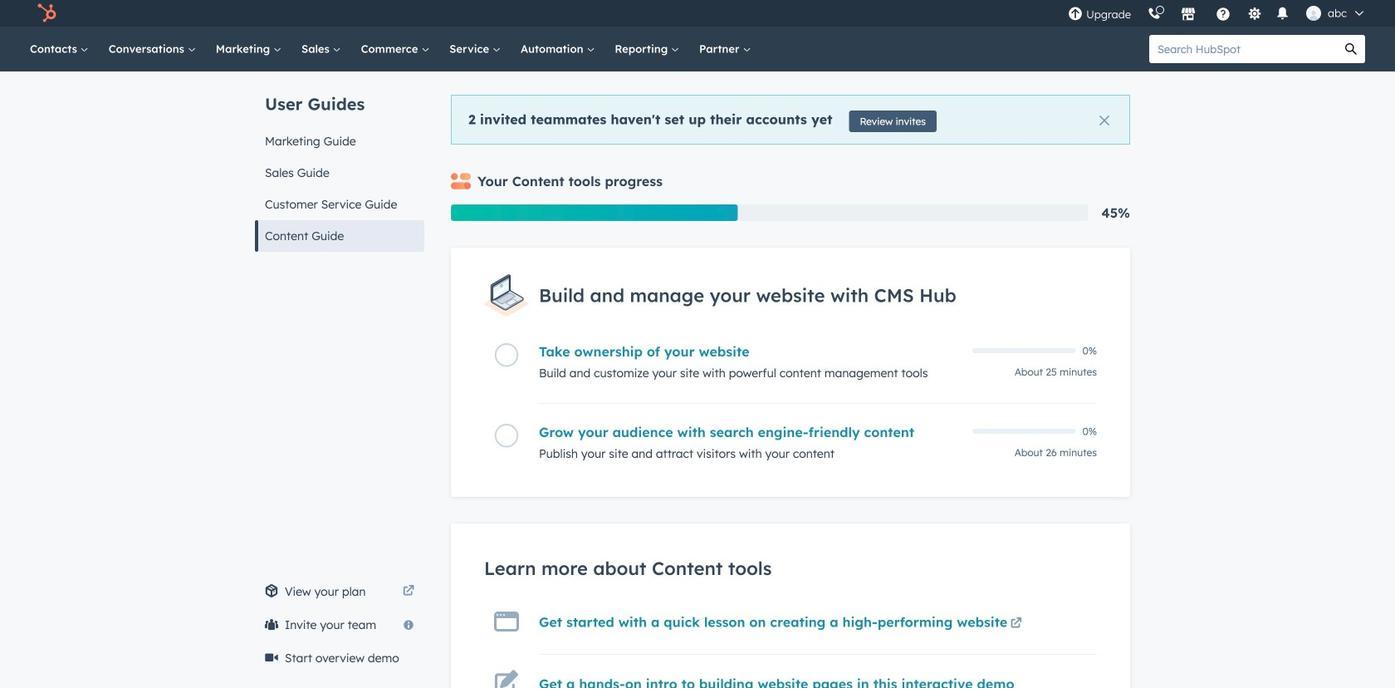 Task type: locate. For each thing, give the bounding box(es) containing it.
Search HubSpot search field
[[1150, 35, 1338, 63]]

menu
[[1060, 0, 1376, 27]]

link opens in a new window image
[[403, 582, 415, 602], [403, 586, 415, 597], [1011, 614, 1023, 634]]

progress bar
[[451, 204, 738, 221]]

garebear orlando image
[[1307, 6, 1322, 21]]

link opens in a new window image
[[1011, 618, 1023, 630]]

alert
[[451, 95, 1131, 145]]

marketplaces image
[[1182, 7, 1197, 22]]



Task type: vqa. For each thing, say whether or not it's contained in the screenshot.
progress bar
yes



Task type: describe. For each thing, give the bounding box(es) containing it.
close image
[[1100, 115, 1110, 125]]

user guides element
[[255, 71, 425, 252]]



